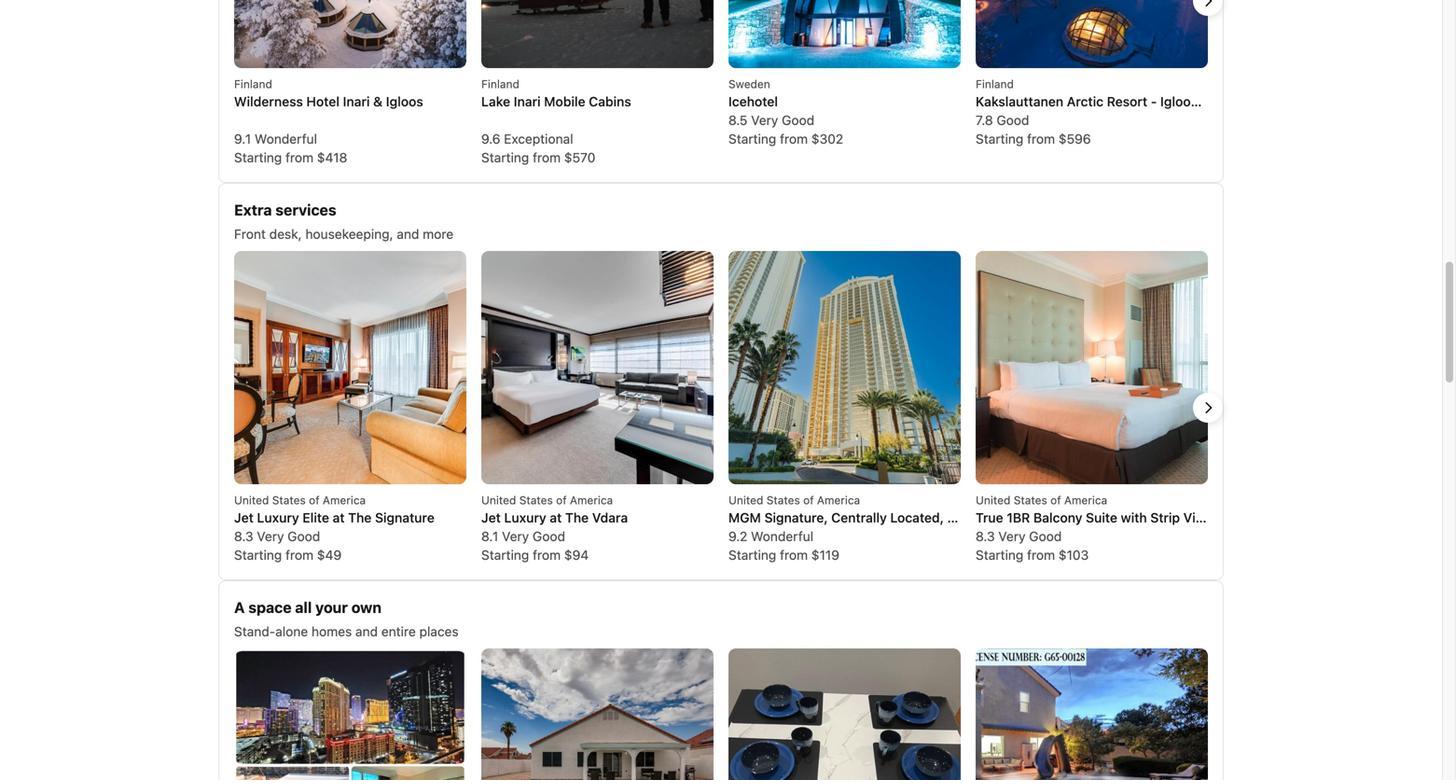 Task type: locate. For each thing, give the bounding box(es) containing it.
3 of from the left
[[803, 494, 814, 507]]

inari left & in the left top of the page
[[343, 94, 370, 109]]

1 inari from the left
[[343, 94, 370, 109]]

united inside united states of america jet luxury elite at the signature 8.3 very good starting from $49
[[234, 494, 269, 507]]

from left "$49"
[[286, 547, 314, 563]]

finland wilderness hotel inari & igloos
[[234, 77, 423, 109]]

america for elite
[[323, 494, 366, 507]]

finland lake inari mobile cabins
[[481, 77, 631, 109]]

igloos right & in the left top of the page
[[386, 94, 423, 109]]

states up elite
[[272, 494, 306, 507]]

from down 9.1 wonderful
[[286, 150, 314, 165]]

america inside united states of america mgm signature, centrally located, strip views no resort fee 9.2 wonderful starting from $119
[[817, 494, 860, 507]]

finland inside finland kakslauttanen arctic resort - igloos and chalets 7.8 good starting from $596
[[976, 77, 1014, 91]]

jet
[[234, 510, 254, 525], [481, 510, 501, 525]]

good up $94
[[533, 529, 565, 544]]

region
[[219, 0, 1275, 167], [219, 251, 1328, 564]]

2 vertical spatial and
[[355, 624, 378, 639]]

8.1 very
[[481, 529, 529, 544]]

united
[[234, 494, 269, 507], [481, 494, 516, 507], [729, 494, 764, 507], [976, 494, 1011, 507]]

1 states from the left
[[272, 494, 306, 507]]

1 horizontal spatial 8.3 very
[[976, 529, 1026, 544]]

9.6 exceptional starting from $570
[[481, 131, 596, 165]]

2 luxury from the left
[[504, 510, 546, 525]]

and left more at the top left of page
[[397, 226, 419, 242]]

igloos for -
[[1161, 94, 1198, 109]]

from inside "9.1 wonderful starting from $418"
[[286, 150, 314, 165]]

starting down 9.6 exceptional
[[481, 150, 529, 165]]

1 horizontal spatial signature
[[1269, 510, 1328, 525]]

starting down the 9.2 wonderful
[[729, 547, 776, 563]]

of up elite
[[309, 494, 320, 507]]

0 horizontal spatial strip
[[948, 510, 977, 525]]

2 strip from the left
[[1151, 510, 1180, 525]]

0 vertical spatial and
[[1201, 94, 1224, 109]]

of for at
[[556, 494, 567, 507]]

1 of from the left
[[309, 494, 320, 507]]

of for balcony
[[1051, 494, 1061, 507]]

the
[[348, 510, 372, 525], [565, 510, 589, 525]]

1 8.3 very from the left
[[234, 529, 284, 544]]

1 region from the top
[[219, 0, 1275, 167]]

igloos inside finland wilderness hotel inari & igloos
[[386, 94, 423, 109]]

mgm inside united states of america true 1br balcony suite with strip view at mgm signature 8.3 very good starting from $103
[[1233, 510, 1265, 525]]

and down own
[[355, 624, 378, 639]]

finland
[[234, 77, 272, 91], [481, 77, 520, 91], [976, 77, 1014, 91]]

2 horizontal spatial finland
[[976, 77, 1014, 91]]

0 horizontal spatial and
[[355, 624, 378, 639]]

9.6 exceptional
[[481, 131, 573, 146]]

finland for lake
[[481, 77, 520, 91]]

&
[[373, 94, 383, 109]]

mgm inside united states of america mgm signature, centrally located, strip views no resort fee 9.2 wonderful starting from $119
[[729, 510, 761, 525]]

4 america from the left
[[1064, 494, 1108, 507]]

good down balcony
[[1029, 529, 1062, 544]]

2 region from the top
[[219, 251, 1328, 564]]

1 horizontal spatial jet
[[481, 510, 501, 525]]

8.3 very up space
[[234, 529, 284, 544]]

finland up kakslauttanen at top
[[976, 77, 1014, 91]]

8.3 very down the views
[[976, 529, 1026, 544]]

finland up lake
[[481, 77, 520, 91]]

america
[[323, 494, 366, 507], [570, 494, 613, 507], [817, 494, 860, 507], [1064, 494, 1108, 507]]

strip inside united states of america true 1br balcony suite with strip view at mgm signature 8.3 very good starting from $103
[[1151, 510, 1180, 525]]

0 horizontal spatial jet
[[234, 510, 254, 525]]

inari
[[343, 94, 370, 109], [514, 94, 541, 109]]

states up 8.1 very at the bottom of page
[[519, 494, 553, 507]]

1 at from the left
[[333, 510, 345, 525]]

the left vdara
[[565, 510, 589, 525]]

jet left elite
[[234, 510, 254, 525]]

4 states from the left
[[1014, 494, 1048, 507]]

0 horizontal spatial finland
[[234, 77, 272, 91]]

signature inside united states of america jet luxury elite at the signature 8.3 very good starting from $49
[[375, 510, 435, 525]]

2 states from the left
[[519, 494, 553, 507]]

finland inside finland wilderness hotel inari & igloos
[[234, 77, 272, 91]]

resort
[[1107, 94, 1148, 109]]

1 mgm from the left
[[729, 510, 761, 525]]

2 horizontal spatial at
[[1217, 510, 1229, 525]]

finland up wilderness
[[234, 77, 272, 91]]

and
[[1201, 94, 1224, 109], [397, 226, 419, 242], [355, 624, 378, 639]]

jet inside united states of america jet luxury elite at the signature 8.3 very good starting from $49
[[234, 510, 254, 525]]

luxury up 8.1 very at the bottom of page
[[504, 510, 546, 525]]

starting inside 'sweden icehotel 8.5 very good starting from $302'
[[729, 131, 776, 146]]

your
[[315, 599, 348, 616]]

1 strip from the left
[[948, 510, 977, 525]]

1 vertical spatial and
[[397, 226, 419, 242]]

igloos
[[386, 94, 423, 109], [1161, 94, 1198, 109]]

1 horizontal spatial finland
[[481, 77, 520, 91]]

america inside united states of america true 1br balcony suite with strip view at mgm signature 8.3 very good starting from $103
[[1064, 494, 1108, 507]]

igloos for &
[[386, 94, 423, 109]]

1 signature from the left
[[375, 510, 435, 525]]

luxury inside united states of america jet luxury elite at the signature 8.3 very good starting from $49
[[257, 510, 299, 525]]

from
[[780, 131, 808, 146], [1027, 131, 1055, 146], [286, 150, 314, 165], [533, 150, 561, 165], [286, 547, 314, 563], [533, 547, 561, 563], [780, 547, 808, 563], [1027, 547, 1055, 563]]

4 united from the left
[[976, 494, 1011, 507]]

from left "$596"
[[1027, 131, 1055, 146]]

and inside finland kakslauttanen arctic resort - igloos and chalets 7.8 good starting from $596
[[1201, 94, 1224, 109]]

states inside united states of america jet luxury elite at the signature 8.3 very good starting from $49
[[272, 494, 306, 507]]

signature,
[[765, 510, 828, 525]]

states for elite
[[272, 494, 306, 507]]

at inside united states of america jet luxury at the vdara 8.1 very good starting from $94
[[550, 510, 562, 525]]

1 jet from the left
[[234, 510, 254, 525]]

starting down 8.1 very at the bottom of page
[[481, 547, 529, 563]]

starting inside united states of america true 1br balcony suite with strip view at mgm signature 8.3 very good starting from $103
[[976, 547, 1024, 563]]

starting down 9.1 wonderful
[[234, 150, 282, 165]]

igloos inside finland kakslauttanen arctic resort - igloos and chalets 7.8 good starting from $596
[[1161, 94, 1198, 109]]

true
[[976, 510, 1004, 525]]

igloos right "-"
[[1161, 94, 1198, 109]]

2 finland from the left
[[481, 77, 520, 91]]

america up the suite
[[1064, 494, 1108, 507]]

1 horizontal spatial and
[[397, 226, 419, 242]]

good inside united states of america true 1br balcony suite with strip view at mgm signature 8.3 very good starting from $103
[[1029, 529, 1062, 544]]

9.1 wonderful
[[234, 131, 317, 146]]

1 horizontal spatial at
[[550, 510, 562, 525]]

2 jet from the left
[[481, 510, 501, 525]]

1 finland from the left
[[234, 77, 272, 91]]

strip right with
[[1151, 510, 1180, 525]]

starting down the views
[[976, 547, 1024, 563]]

good up $302
[[782, 112, 815, 128]]

states up no
[[1014, 494, 1048, 507]]

extra
[[234, 201, 272, 219]]

starting inside finland kakslauttanen arctic resort - igloos and chalets 7.8 good starting from $596
[[976, 131, 1024, 146]]

inari right lake
[[514, 94, 541, 109]]

3 states from the left
[[767, 494, 800, 507]]

kakslauttanen
[[976, 94, 1064, 109]]

states
[[272, 494, 306, 507], [519, 494, 553, 507], [767, 494, 800, 507], [1014, 494, 1048, 507]]

1 united from the left
[[234, 494, 269, 507]]

0 horizontal spatial inari
[[343, 94, 370, 109]]

from left $302
[[780, 131, 808, 146]]

strip inside united states of america mgm signature, centrally located, strip views no resort fee 9.2 wonderful starting from $119
[[948, 510, 977, 525]]

2 america from the left
[[570, 494, 613, 507]]

luxury left elite
[[257, 510, 299, 525]]

of up balcony
[[1051, 494, 1061, 507]]

from down the 9.2 wonderful
[[780, 547, 808, 563]]

mgm
[[729, 510, 761, 525], [1233, 510, 1265, 525]]

signature
[[375, 510, 435, 525], [1269, 510, 1328, 525]]

america for balcony
[[1064, 494, 1108, 507]]

mgm up the 9.2 wonderful
[[729, 510, 761, 525]]

starting inside united states of america jet luxury elite at the signature 8.3 very good starting from $49
[[234, 547, 282, 563]]

inari inside finland lake inari mobile cabins
[[514, 94, 541, 109]]

and left chalets
[[1201, 94, 1224, 109]]

good down elite
[[288, 529, 320, 544]]

mobile
[[544, 94, 585, 109]]

sweden
[[729, 77, 770, 91]]

of up signature,
[[803, 494, 814, 507]]

jet inside united states of america jet luxury at the vdara 8.1 very good starting from $94
[[481, 510, 501, 525]]

0 horizontal spatial the
[[348, 510, 372, 525]]

from down 9.6 exceptional
[[533, 150, 561, 165]]

3 at from the left
[[1217, 510, 1229, 525]]

starting down 7.8 good
[[976, 131, 1024, 146]]

the right elite
[[348, 510, 372, 525]]

starting up space
[[234, 547, 282, 563]]

from left '$103'
[[1027, 547, 1055, 563]]

states inside united states of america jet luxury at the vdara 8.1 very good starting from $94
[[519, 494, 553, 507]]

8.3 very inside united states of america jet luxury elite at the signature 8.3 very good starting from $49
[[234, 529, 284, 544]]

cabins
[[589, 94, 631, 109]]

from left $94
[[533, 547, 561, 563]]

1 horizontal spatial the
[[565, 510, 589, 525]]

starting
[[729, 131, 776, 146], [976, 131, 1024, 146], [234, 150, 282, 165], [481, 150, 529, 165], [234, 547, 282, 563], [481, 547, 529, 563], [729, 547, 776, 563], [976, 547, 1024, 563]]

all
[[295, 599, 312, 616]]

0 horizontal spatial 8.3 very
[[234, 529, 284, 544]]

2 signature from the left
[[1269, 510, 1328, 525]]

2 at from the left
[[550, 510, 562, 525]]

desk,
[[269, 226, 302, 242]]

united inside united states of america jet luxury at the vdara 8.1 very good starting from $94
[[481, 494, 516, 507]]

wilderness
[[234, 94, 303, 109]]

united inside united states of america true 1br balcony suite with strip view at mgm signature 8.3 very good starting from $103
[[976, 494, 1011, 507]]

0 horizontal spatial luxury
[[257, 510, 299, 525]]

america inside united states of america jet luxury at the vdara 8.1 very good starting from $94
[[570, 494, 613, 507]]

good
[[782, 112, 815, 128], [288, 529, 320, 544], [533, 529, 565, 544], [1029, 529, 1062, 544]]

america inside united states of america jet luxury elite at the signature 8.3 very good starting from $49
[[323, 494, 366, 507]]

centrally
[[832, 510, 887, 525]]

states for balcony
[[1014, 494, 1048, 507]]

america up elite
[[323, 494, 366, 507]]

0 vertical spatial region
[[219, 0, 1275, 167]]

0 horizontal spatial at
[[333, 510, 345, 525]]

2 united from the left
[[481, 494, 516, 507]]

united for jet luxury elite at the signature
[[234, 494, 269, 507]]

america up the centrally
[[817, 494, 860, 507]]

2 horizontal spatial and
[[1201, 94, 1224, 109]]

0 horizontal spatial igloos
[[386, 94, 423, 109]]

united states of america true 1br balcony suite with strip view at mgm signature 8.3 very good starting from $103
[[976, 494, 1328, 563]]

2 mgm from the left
[[1233, 510, 1265, 525]]

jet up 8.1 very at the bottom of page
[[481, 510, 501, 525]]

arctic
[[1067, 94, 1104, 109]]

8.3 very inside united states of america true 1br balcony suite with strip view at mgm signature 8.3 very good starting from $103
[[976, 529, 1026, 544]]

1 horizontal spatial strip
[[1151, 510, 1180, 525]]

chalets
[[1228, 94, 1275, 109]]

of inside united states of america jet luxury elite at the signature 8.3 very good starting from $49
[[309, 494, 320, 507]]

of up $94
[[556, 494, 567, 507]]

jet for jet luxury elite at the signature
[[234, 510, 254, 525]]

0 horizontal spatial signature
[[375, 510, 435, 525]]

1 horizontal spatial mgm
[[1233, 510, 1265, 525]]

of inside united states of america true 1br balcony suite with strip view at mgm signature 8.3 very good starting from $103
[[1051, 494, 1061, 507]]

luxury inside united states of america jet luxury at the vdara 8.1 very good starting from $94
[[504, 510, 546, 525]]

1 vertical spatial region
[[219, 251, 1328, 564]]

of inside united states of america jet luxury at the vdara 8.1 very good starting from $94
[[556, 494, 567, 507]]

america up vdara
[[570, 494, 613, 507]]

3 finland from the left
[[976, 77, 1014, 91]]

1 igloos from the left
[[386, 94, 423, 109]]

3 united from the left
[[729, 494, 764, 507]]

states inside united states of america mgm signature, centrally located, strip views no resort fee 9.2 wonderful starting from $119
[[767, 494, 800, 507]]

at right elite
[[333, 510, 345, 525]]

at left vdara
[[550, 510, 562, 525]]

2 igloos from the left
[[1161, 94, 1198, 109]]

mgm right view
[[1233, 510, 1265, 525]]

1 horizontal spatial igloos
[[1161, 94, 1198, 109]]

0 horizontal spatial mgm
[[729, 510, 761, 525]]

at right view
[[1217, 510, 1229, 525]]

states inside united states of america true 1br balcony suite with strip view at mgm signature 8.3 very good starting from $103
[[1014, 494, 1048, 507]]

states up signature,
[[767, 494, 800, 507]]

3 america from the left
[[817, 494, 860, 507]]

strip
[[948, 510, 977, 525], [1151, 510, 1180, 525]]

of inside united states of america mgm signature, centrally located, strip views no resort fee 9.2 wonderful starting from $119
[[803, 494, 814, 507]]

space
[[248, 599, 292, 616]]

finland inside finland lake inari mobile cabins
[[481, 77, 520, 91]]

1 the from the left
[[348, 510, 372, 525]]

2 of from the left
[[556, 494, 567, 507]]

2 inari from the left
[[514, 94, 541, 109]]

starting down '8.5 very'
[[729, 131, 776, 146]]

states for centrally
[[767, 494, 800, 507]]

luxury
[[257, 510, 299, 525], [504, 510, 546, 525]]

united for jet luxury at the vdara
[[481, 494, 516, 507]]

strip left the views
[[948, 510, 977, 525]]

united inside united states of america mgm signature, centrally located, strip views no resort fee 9.2 wonderful starting from $119
[[729, 494, 764, 507]]

8.3 very
[[234, 529, 284, 544], [976, 529, 1026, 544]]

1 luxury from the left
[[257, 510, 299, 525]]

of
[[309, 494, 320, 507], [556, 494, 567, 507], [803, 494, 814, 507], [1051, 494, 1061, 507]]

from inside 9.6 exceptional starting from $570
[[533, 150, 561, 165]]

1 horizontal spatial luxury
[[504, 510, 546, 525]]

luxury for good
[[504, 510, 546, 525]]

1 america from the left
[[323, 494, 366, 507]]

homes
[[312, 624, 352, 639]]

2 8.3 very from the left
[[976, 529, 1026, 544]]

$418
[[317, 150, 347, 165]]

1 horizontal spatial inari
[[514, 94, 541, 109]]

at
[[333, 510, 345, 525], [550, 510, 562, 525], [1217, 510, 1229, 525]]

2 the from the left
[[565, 510, 589, 525]]

$119
[[812, 547, 840, 563]]

4 of from the left
[[1051, 494, 1061, 507]]



Task type: vqa. For each thing, say whether or not it's contained in the screenshot.
NO
yes



Task type: describe. For each thing, give the bounding box(es) containing it.
america for at
[[570, 494, 613, 507]]

hotel
[[307, 94, 340, 109]]

balcony
[[1034, 510, 1083, 525]]

starting inside united states of america mgm signature, centrally located, strip views no resort fee 9.2 wonderful starting from $119
[[729, 547, 776, 563]]

at inside united states of america jet luxury elite at the signature 8.3 very good starting from $49
[[333, 510, 345, 525]]

suite
[[1086, 510, 1118, 525]]

7.8 good
[[976, 112, 1030, 128]]

from inside united states of america mgm signature, centrally located, strip views no resort fee 9.2 wonderful starting from $119
[[780, 547, 808, 563]]

$103
[[1059, 547, 1089, 563]]

united for true 1br balcony suite with strip view at mgm signature
[[976, 494, 1011, 507]]

at inside united states of america true 1br balcony suite with strip view at mgm signature 8.3 very good starting from $103
[[1217, 510, 1229, 525]]

with
[[1121, 510, 1147, 525]]

$94
[[564, 547, 589, 563]]

good inside 'sweden icehotel 8.5 very good starting from $302'
[[782, 112, 815, 128]]

and inside a space all your own stand-alone homes and entire places
[[355, 624, 378, 639]]

lake
[[481, 94, 510, 109]]

finland kakslauttanen arctic resort - igloos and chalets 7.8 good starting from $596
[[976, 77, 1275, 146]]

starting inside united states of america jet luxury at the vdara 8.1 very good starting from $94
[[481, 547, 529, 563]]

from inside united states of america jet luxury at the vdara 8.1 very good starting from $94
[[533, 547, 561, 563]]

from inside united states of america jet luxury elite at the signature 8.3 very good starting from $49
[[286, 547, 314, 563]]

from inside finland kakslauttanen arctic resort - igloos and chalets 7.8 good starting from $596
[[1027, 131, 1055, 146]]

views
[[981, 510, 1017, 525]]

united states of america jet luxury elite at the signature 8.3 very good starting from $49
[[234, 494, 435, 563]]

housekeeping,
[[305, 226, 393, 242]]

entire
[[381, 624, 416, 639]]

starting inside 9.6 exceptional starting from $570
[[481, 150, 529, 165]]

9.2 wonderful
[[729, 529, 814, 544]]

fee
[[1099, 510, 1122, 525]]

-
[[1151, 94, 1157, 109]]

of for elite
[[309, 494, 320, 507]]

view
[[1184, 510, 1214, 525]]

more
[[423, 226, 454, 242]]

region containing jet luxury elite at the signature
[[219, 251, 1328, 564]]

from inside united states of america true 1br balcony suite with strip view at mgm signature 8.3 very good starting from $103
[[1027, 547, 1055, 563]]

9.1 wonderful starting from $418
[[234, 131, 347, 165]]

sweden icehotel 8.5 very good starting from $302
[[729, 77, 844, 146]]

finland for kakslauttanen
[[976, 77, 1014, 91]]

finland for wilderness
[[234, 77, 272, 91]]

stand-
[[234, 624, 275, 639]]

and inside extra services front desk, housekeeping, and more
[[397, 226, 419, 242]]

resort
[[1044, 510, 1095, 525]]

from inside 'sweden icehotel 8.5 very good starting from $302'
[[780, 131, 808, 146]]

states for at
[[519, 494, 553, 507]]

front
[[234, 226, 266, 242]]

services
[[276, 201, 336, 219]]

alone
[[275, 624, 308, 639]]

places
[[419, 624, 459, 639]]

$302
[[812, 131, 844, 146]]

own
[[352, 599, 382, 616]]

a
[[234, 599, 245, 616]]

starting inside "9.1 wonderful starting from $418"
[[234, 150, 282, 165]]

signature inside united states of america true 1br balcony suite with strip view at mgm signature 8.3 very good starting from $103
[[1269, 510, 1328, 525]]

united states of america mgm signature, centrally located, strip views no resort fee 9.2 wonderful starting from $119
[[729, 494, 1122, 563]]

no
[[1021, 510, 1040, 525]]

$570
[[564, 150, 596, 165]]

good inside united states of america jet luxury at the vdara 8.1 very good starting from $94
[[533, 529, 565, 544]]

america for centrally
[[817, 494, 860, 507]]

icehotel
[[729, 94, 778, 109]]

region containing wilderness hotel inari & igloos
[[219, 0, 1275, 167]]

jet for jet luxury at the vdara
[[481, 510, 501, 525]]

1br
[[1007, 510, 1030, 525]]

extra services front desk, housekeeping, and more
[[234, 201, 454, 242]]

$49
[[317, 547, 342, 563]]

of for centrally
[[803, 494, 814, 507]]

luxury for 8.3 very
[[257, 510, 299, 525]]

elite
[[303, 510, 329, 525]]

8.5 very
[[729, 112, 778, 128]]

united for mgm signature, centrally located, strip views no resort fee
[[729, 494, 764, 507]]

$596
[[1059, 131, 1091, 146]]

vdara
[[592, 510, 628, 525]]

inari inside finland wilderness hotel inari & igloos
[[343, 94, 370, 109]]

located,
[[891, 510, 944, 525]]

good inside united states of america jet luxury elite at the signature 8.3 very good starting from $49
[[288, 529, 320, 544]]

the inside united states of america jet luxury elite at the signature 8.3 very good starting from $49
[[348, 510, 372, 525]]

the inside united states of america jet luxury at the vdara 8.1 very good starting from $94
[[565, 510, 589, 525]]

united states of america jet luxury at the vdara 8.1 very good starting from $94
[[481, 494, 628, 563]]

a space all your own stand-alone homes and entire places
[[234, 599, 459, 639]]



